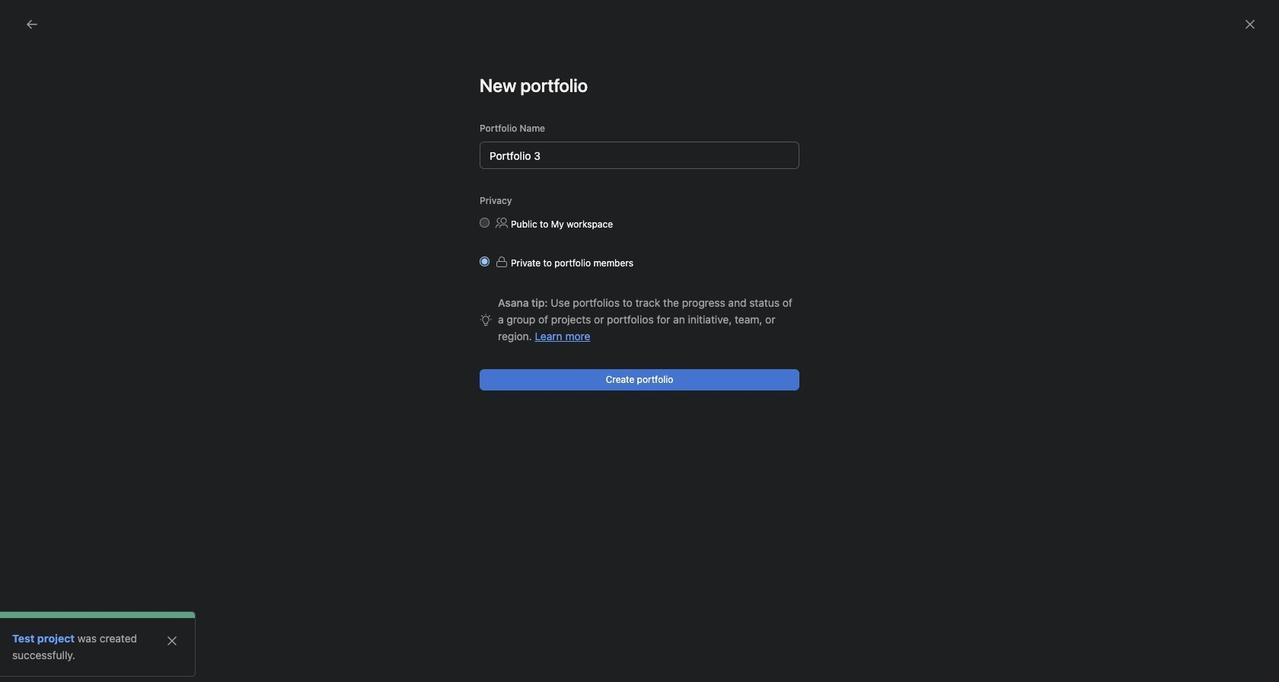 Task type: locate. For each thing, give the bounding box(es) containing it.
close image
[[166, 635, 178, 648]]

For example: "Marketing dashboard" or "Team objectives" text field
[[480, 142, 800, 169]]



Task type: vqa. For each thing, say whether or not it's contained in the screenshot.
go back icon
yes



Task type: describe. For each thing, give the bounding box(es) containing it.
go back image
[[26, 18, 38, 30]]

close this dialog image
[[1245, 18, 1257, 30]]

hide sidebar image
[[20, 12, 32, 24]]



